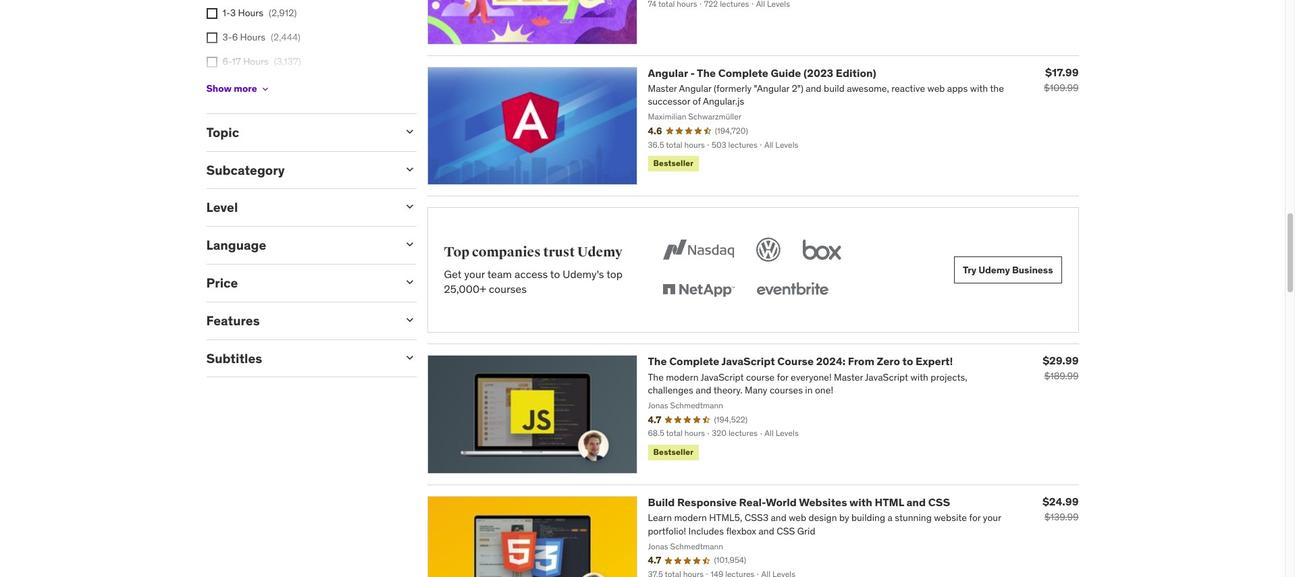 Task type: vqa. For each thing, say whether or not it's contained in the screenshot.
Downloadable
no



Task type: describe. For each thing, give the bounding box(es) containing it.
websites
[[799, 496, 847, 509]]

features button
[[206, 313, 392, 329]]

xsmall image inside show more button
[[260, 84, 271, 94]]

angular - the complete guide (2023 edition)
[[648, 66, 876, 79]]

3
[[230, 7, 236, 19]]

udemy inside "top companies trust udemy get your team access to udemy's top 25,000+ courses"
[[577, 244, 623, 261]]

(3,137)
[[274, 55, 301, 67]]

0 vertical spatial complete
[[718, 66, 769, 79]]

1-
[[223, 7, 230, 19]]

6
[[232, 31, 238, 43]]

1 horizontal spatial to
[[903, 355, 913, 368]]

html
[[875, 496, 904, 509]]

small image for subtitles
[[403, 351, 416, 364]]

language
[[206, 237, 266, 253]]

netapp image
[[660, 276, 738, 306]]

(2,444)
[[271, 31, 300, 43]]

xsmall image for 1-
[[206, 8, 217, 19]]

edition)
[[836, 66, 876, 79]]

javascript
[[722, 355, 775, 368]]

build responsive real-world websites with html and css
[[648, 496, 950, 509]]

the complete javascript course 2024: from zero to expert!
[[648, 355, 953, 368]]

top
[[607, 267, 623, 281]]

guide
[[771, 66, 801, 79]]

1 vertical spatial complete
[[669, 355, 719, 368]]

get
[[444, 267, 462, 281]]

udemy's
[[563, 267, 604, 281]]

price button
[[206, 275, 392, 291]]

$24.99
[[1043, 495, 1079, 509]]

try udemy business
[[963, 264, 1053, 276]]

angular
[[648, 66, 688, 79]]

17
[[232, 55, 241, 67]]

top
[[444, 244, 470, 261]]

hours for 3-6 hours
[[240, 31, 265, 43]]

hours right 17+
[[240, 79, 265, 91]]

subtitles
[[206, 350, 262, 366]]

small image for level
[[403, 200, 416, 214]]

(2,912)
[[269, 7, 297, 19]]

subtitles button
[[206, 350, 392, 366]]

6-17 hours (3,137)
[[223, 55, 301, 67]]

hours for 6-17 hours
[[243, 55, 269, 67]]

price
[[206, 275, 238, 291]]

volkswagen image
[[754, 235, 784, 265]]

course
[[778, 355, 814, 368]]

business
[[1012, 264, 1053, 276]]

17+ hours
[[223, 79, 265, 91]]

(2023
[[804, 66, 834, 79]]

with
[[850, 496, 872, 509]]

1 vertical spatial the
[[648, 355, 667, 368]]

$29.99 $189.99
[[1043, 354, 1079, 382]]

$24.99 $139.99
[[1043, 495, 1079, 524]]

$29.99
[[1043, 354, 1079, 368]]

xsmall image
[[206, 57, 217, 67]]

3-6 hours (2,444)
[[223, 31, 300, 43]]

topic
[[206, 124, 239, 140]]

-
[[690, 66, 695, 79]]

responsive
[[677, 496, 737, 509]]

small image for features
[[403, 313, 416, 327]]

zero
[[877, 355, 900, 368]]

build responsive real-world websites with html and css link
[[648, 496, 950, 509]]

small image for subcategory
[[403, 163, 416, 176]]

$189.99
[[1044, 370, 1079, 382]]

world
[[766, 496, 797, 509]]

trust
[[543, 244, 575, 261]]

build
[[648, 496, 675, 509]]

top companies trust udemy get your team access to udemy's top 25,000+ courses
[[444, 244, 623, 296]]

$109.99
[[1044, 81, 1079, 94]]



Task type: locate. For each thing, give the bounding box(es) containing it.
hours for 1-3 hours
[[238, 7, 263, 19]]

0 vertical spatial udemy
[[577, 244, 623, 261]]

level
[[206, 200, 238, 216]]

complete left guide
[[718, 66, 769, 79]]

2024:
[[816, 355, 846, 368]]

show more
[[206, 83, 257, 95]]

3-
[[223, 31, 232, 43]]

1 vertical spatial udemy
[[979, 264, 1010, 276]]

25,000+
[[444, 282, 486, 296]]

hours
[[238, 7, 263, 19], [240, 31, 265, 43], [243, 55, 269, 67], [240, 79, 265, 91]]

expert!
[[916, 355, 953, 368]]

$17.99
[[1046, 65, 1079, 79]]

1 vertical spatial to
[[903, 355, 913, 368]]

show more button
[[206, 76, 271, 103]]

0 vertical spatial xsmall image
[[206, 8, 217, 19]]

0 horizontal spatial the
[[648, 355, 667, 368]]

$139.99
[[1045, 511, 1079, 524]]

your
[[464, 267, 485, 281]]

xsmall image right more on the top of the page
[[260, 84, 271, 94]]

eventbrite image
[[754, 276, 832, 306]]

topic button
[[206, 124, 392, 140]]

xsmall image
[[206, 8, 217, 19], [206, 32, 217, 43], [260, 84, 271, 94]]

box image
[[800, 235, 845, 265]]

access
[[515, 267, 548, 281]]

1 vertical spatial small image
[[403, 200, 416, 214]]

xsmall image for 3-
[[206, 32, 217, 43]]

udemy right try
[[979, 264, 1010, 276]]

$17.99 $109.99
[[1044, 65, 1079, 94]]

try
[[963, 264, 977, 276]]

3 small image from the top
[[403, 313, 416, 327]]

complete
[[718, 66, 769, 79], [669, 355, 719, 368]]

4 small image from the top
[[403, 351, 416, 364]]

hours right '6'
[[240, 31, 265, 43]]

small image
[[403, 125, 416, 138], [403, 200, 416, 214], [403, 313, 416, 327]]

companies
[[472, 244, 541, 261]]

show
[[206, 83, 232, 95]]

1 small image from the top
[[403, 163, 416, 176]]

6-
[[223, 55, 232, 67]]

hours right 17
[[243, 55, 269, 67]]

0 horizontal spatial to
[[550, 267, 560, 281]]

subcategory
[[206, 162, 285, 178]]

to
[[550, 267, 560, 281], [903, 355, 913, 368]]

1-3 hours (2,912)
[[223, 7, 297, 19]]

17+
[[223, 79, 237, 91]]

from
[[848, 355, 875, 368]]

udemy
[[577, 244, 623, 261], [979, 264, 1010, 276]]

features
[[206, 313, 260, 329]]

2 small image from the top
[[403, 238, 416, 251]]

small image for price
[[403, 276, 416, 289]]

subcategory button
[[206, 162, 392, 178]]

2 small image from the top
[[403, 200, 416, 214]]

1 small image from the top
[[403, 125, 416, 138]]

css
[[928, 496, 950, 509]]

complete left javascript
[[669, 355, 719, 368]]

to down trust
[[550, 267, 560, 281]]

and
[[907, 496, 926, 509]]

team
[[487, 267, 512, 281]]

small image for language
[[403, 238, 416, 251]]

0 vertical spatial small image
[[403, 125, 416, 138]]

1 vertical spatial xsmall image
[[206, 32, 217, 43]]

the
[[697, 66, 716, 79], [648, 355, 667, 368]]

2 vertical spatial xsmall image
[[260, 84, 271, 94]]

xsmall image left 3-
[[206, 32, 217, 43]]

level button
[[206, 200, 392, 216]]

courses
[[489, 282, 527, 296]]

0 horizontal spatial udemy
[[577, 244, 623, 261]]

nasdaq image
[[660, 235, 738, 265]]

language button
[[206, 237, 392, 253]]

angular - the complete guide (2023 edition) link
[[648, 66, 876, 79]]

0 vertical spatial the
[[697, 66, 716, 79]]

to right zero
[[903, 355, 913, 368]]

try udemy business link
[[954, 257, 1062, 284]]

the complete javascript course 2024: from zero to expert! link
[[648, 355, 953, 368]]

udemy up top
[[577, 244, 623, 261]]

0 vertical spatial to
[[550, 267, 560, 281]]

to inside "top companies trust udemy get your team access to udemy's top 25,000+ courses"
[[550, 267, 560, 281]]

1 horizontal spatial the
[[697, 66, 716, 79]]

real-
[[739, 496, 766, 509]]

xsmall image left 1-
[[206, 8, 217, 19]]

small image
[[403, 163, 416, 176], [403, 238, 416, 251], [403, 276, 416, 289], [403, 351, 416, 364]]

more
[[234, 83, 257, 95]]

1 horizontal spatial udemy
[[979, 264, 1010, 276]]

3 small image from the top
[[403, 276, 416, 289]]

small image for topic
[[403, 125, 416, 138]]

2 vertical spatial small image
[[403, 313, 416, 327]]

hours right 3
[[238, 7, 263, 19]]



